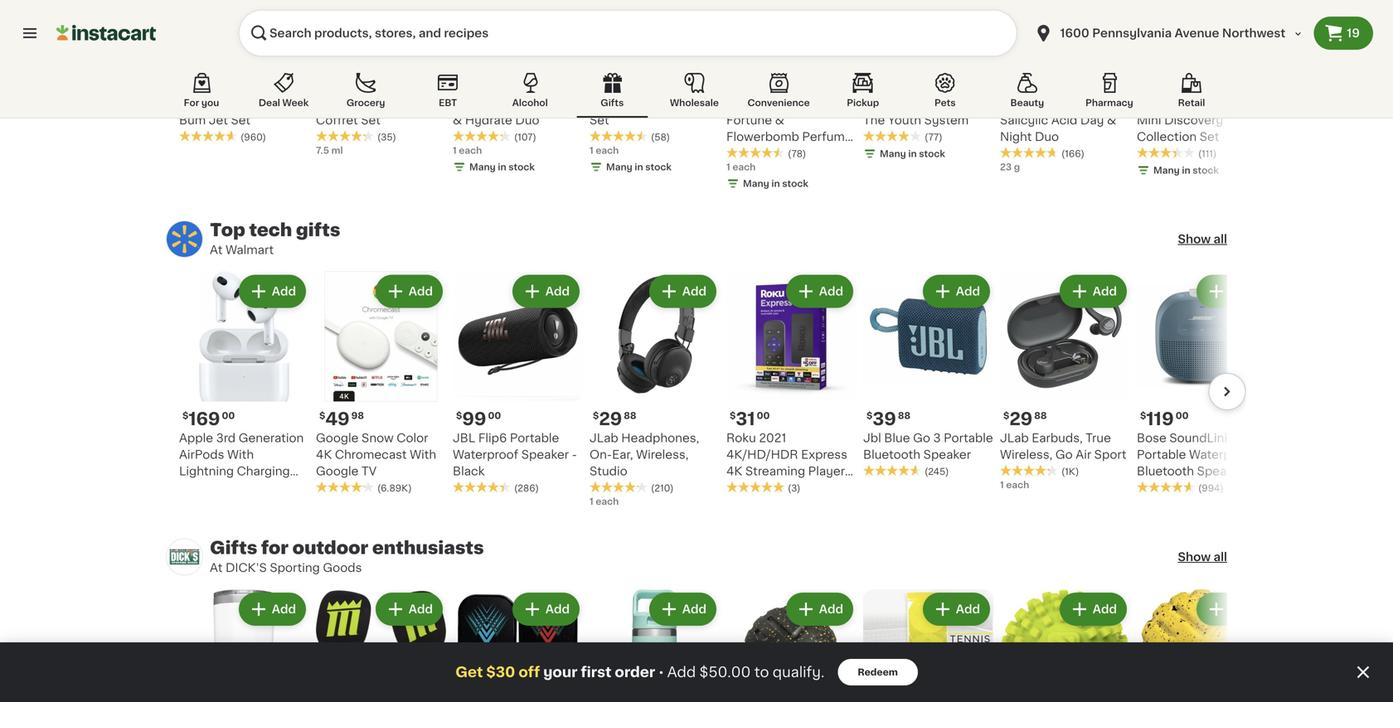 Task type: vqa. For each thing, say whether or not it's contained in the screenshot.
3rd item carousel region from the top
yes



Task type: describe. For each thing, give the bounding box(es) containing it.
out
[[1040, 98, 1062, 110]]

each down jlab earbuds, true wireless, go air sport
[[1007, 481, 1030, 490]]

in for 00
[[772, 179, 780, 188]]

week
[[283, 98, 309, 107]]

cologne
[[1201, 98, 1251, 110]]

stock down (77)
[[920, 149, 946, 158]]

$ 49 98
[[319, 411, 364, 428]]

many for 00
[[743, 179, 770, 188]]

true
[[1086, 433, 1112, 444]]

product group containing 31
[[727, 272, 857, 527]]

(78)
[[788, 149, 807, 158]]

& inside "viktor&rolf mini good fortune & flowerbomb perfume set"
[[775, 115, 785, 126]]

you
[[202, 98, 219, 107]]

mini inside "viktor&rolf mini good fortune & flowerbomb perfume set"
[[796, 98, 821, 110]]

express
[[802, 449, 848, 461]]

for you
[[184, 98, 219, 107]]

earbuds,
[[1032, 433, 1083, 444]]

88 for headphones,
[[624, 412, 637, 421]]

people
[[942, 98, 982, 110]]

$ for google snow color 4k chromecast with google tv
[[319, 412, 326, 421]]

3rd
[[216, 433, 236, 444]]

get $30 off your first order • add $50.00 to qualify.
[[456, 666, 825, 680]]

23 g
[[1001, 163, 1021, 172]]

alcohol
[[513, 98, 548, 107]]

product group containing 49
[[316, 272, 446, 495]]

grocery button
[[330, 70, 402, 118]]

get
[[456, 666, 483, 680]]

set inside hermes mini replica coffret set
[[361, 115, 381, 126]]

portable inside bose soundlink micro portable waterproof bluetooth speaker - stone blue
[[1138, 449, 1187, 461]]

39
[[873, 411, 897, 428]]

30 sol de janeiro bum bum jet set
[[179, 76, 292, 126]]

many for $
[[470, 163, 496, 172]]

instacart image
[[56, 23, 156, 43]]

- inside apple 3rd generation airpods with lightning charging case - white
[[212, 482, 217, 494]]

$ 31 00
[[730, 411, 770, 428]]

show for gifts for outdoor enthusiasts
[[1179, 552, 1212, 563]]

jlab for jlab earbuds, true wireless, go air sport
[[1001, 433, 1029, 444]]

hydrate
[[465, 115, 513, 126]]

$ for jbl blue go 3 portable bluetooth speaker
[[867, 412, 873, 421]]

deal
[[259, 98, 280, 107]]

bose
[[1138, 433, 1167, 444]]

each for 68
[[596, 146, 619, 155]]

replica
[[393, 98, 436, 110]]

acid
[[1052, 115, 1078, 126]]

beauty
[[1011, 98, 1045, 107]]

first
[[581, 666, 612, 680]]

19 00
[[1010, 76, 1045, 93]]

with inside roku 2021 4k/hd/hdr express 4k streaming player with smooth wi-fi premium hdmi & cable
[[727, 482, 753, 494]]

•
[[659, 666, 664, 679]]

janeiro
[[218, 98, 262, 110]]

$ for bose soundlink micro portable waterproof bluetooth speaker - stone blue
[[1141, 412, 1147, 421]]

dewy
[[495, 98, 528, 110]]

at inside top tech gifts at walmart
[[210, 244, 223, 256]]

with inside google snow color 4k chromecast with google tv
[[410, 449, 437, 461]]

black
[[453, 466, 485, 478]]

jlab earbuds, true wireless, go air sport
[[1001, 433, 1127, 461]]

add inside 'treatment tracker modal' dialog
[[668, 666, 696, 680]]

stock down (111)
[[1193, 166, 1220, 175]]

00 up malone
[[1172, 77, 1185, 86]]

deal week button
[[248, 70, 319, 118]]

set inside the 30 sol de janeiro bum bum jet set
[[231, 115, 251, 126]]

set inside jo malone cologne mini discovery collection set
[[1200, 131, 1220, 143]]

for
[[184, 98, 199, 107]]

7.5 ml
[[316, 146, 343, 155]]

jo malone cologne mini discovery collection set
[[1138, 98, 1251, 143]]

gifts for gifts
[[601, 98, 624, 107]]

bluetooth for 39
[[864, 449, 921, 461]]

in down collection at the top of page
[[1183, 166, 1191, 175]]

& inside peace out acne salicylic acid day & night duo
[[1108, 115, 1117, 126]]

streaming
[[746, 466, 806, 478]]

88 for earbuds,
[[1035, 412, 1048, 421]]

88 for blue
[[898, 412, 911, 421]]

$ inside $ 59 youth to the people the youth system
[[867, 77, 873, 86]]

all for top tech gifts
[[1214, 234, 1228, 245]]

4k/hd/hdr
[[727, 449, 799, 461]]

speaker for 119
[[1198, 466, 1245, 478]]

in for 68
[[635, 163, 644, 172]]

on-
[[590, 449, 612, 461]]

shop categories tab list
[[166, 70, 1228, 118]]

$ for jbl flip6 portable waterproof speaker - black
[[456, 412, 462, 421]]

item carousel region for gifts for outdoor enthusiasts
[[147, 590, 1268, 703]]

stock for 00
[[783, 179, 809, 188]]

each down the studio
[[596, 497, 619, 507]]

generation
[[239, 433, 304, 444]]

redeem
[[858, 668, 898, 677]]

blue inside jbl blue go 3 portable bluetooth speaker
[[885, 433, 911, 444]]

discovery
[[1165, 115, 1224, 126]]

ear,
[[612, 449, 634, 461]]

jbl blue go 3 portable bluetooth speaker
[[864, 433, 994, 461]]

1 google from the top
[[316, 433, 359, 444]]

walmart image
[[166, 221, 203, 258]]

wi-
[[805, 482, 825, 494]]

1600
[[1061, 27, 1090, 39]]

lightning
[[179, 466, 234, 478]]

1 1600 pennsylvania avenue northwest button from the left
[[1024, 10, 1315, 56]]

$ for apple 3rd generation airpods with lightning charging case - white
[[183, 412, 189, 421]]

30
[[189, 76, 213, 93]]

de
[[200, 98, 215, 110]]

redeem button
[[838, 660, 918, 686]]

chromecast
[[335, 449, 407, 461]]

$ 119 00
[[1141, 411, 1189, 428]]

(6.89k)
[[378, 484, 412, 493]]

1 vertical spatial youth
[[888, 115, 922, 126]]

0 vertical spatial youth
[[864, 98, 897, 110]]

in down to
[[909, 149, 917, 158]]

31
[[736, 411, 756, 428]]

pickup button
[[828, 70, 899, 118]]

(245)
[[925, 468, 950, 477]]

each for $
[[459, 146, 482, 155]]

$ for jlab earbuds, true wireless, go air sport
[[1004, 412, 1010, 421]]

each for 00
[[733, 163, 756, 172]]

duo inside tatcha dewy cleanse & hydrate duo
[[516, 115, 540, 126]]

00 up viktor&rolf
[[761, 77, 774, 86]]

$ 99 00
[[456, 411, 501, 428]]

00 inside $ 169 00
[[222, 412, 235, 421]]

sporting
[[270, 563, 320, 574]]

- inside jbl flip6 portable waterproof speaker - black
[[572, 449, 577, 461]]

$ 169 00
[[183, 411, 235, 428]]

2021
[[760, 433, 787, 444]]

1 vertical spatial bum
[[179, 115, 206, 126]]

ml
[[332, 146, 343, 155]]

go inside jbl blue go 3 portable bluetooth speaker
[[914, 433, 931, 444]]

1 each for 00
[[727, 163, 756, 172]]

2 google from the top
[[316, 466, 359, 478]]

top
[[210, 222, 245, 239]]

3
[[934, 433, 941, 444]]

acne
[[1065, 98, 1095, 110]]

outdoor
[[293, 540, 369, 557]]

northwest
[[1223, 27, 1286, 39]]

pets
[[935, 98, 956, 107]]

(166)
[[1062, 149, 1085, 158]]

portable inside jbl blue go 3 portable bluetooth speaker
[[944, 433, 994, 444]]

jbl
[[453, 433, 476, 444]]

speaker for 39
[[924, 449, 972, 461]]

air
[[1076, 449, 1092, 461]]

sol
[[179, 98, 197, 110]]

off
[[519, 666, 540, 680]]

micro
[[1234, 433, 1267, 444]]

smooth
[[756, 482, 802, 494]]

waterproof inside bose soundlink micro portable waterproof bluetooth speaker - stone blue
[[1190, 449, 1256, 461]]

item carousel region for top tech gifts
[[147, 272, 1268, 527]]

show for top tech gifts
[[1179, 234, 1212, 245]]

jlab for jlab headphones, on-ear, wireless, studio
[[590, 433, 619, 444]]

g
[[1015, 163, 1021, 172]]

coffret
[[316, 115, 358, 126]]

portable inside jbl flip6 portable waterproof speaker - black
[[510, 433, 560, 444]]

4k inside google snow color 4k chromecast with google tv
[[316, 449, 332, 461]]

peace
[[1001, 98, 1037, 110]]

gifts for gifts for outdoor enthusiasts at dick's sporting goods
[[210, 540, 257, 557]]

google snow color 4k chromecast with google tv
[[316, 433, 437, 478]]

wireless, inside the jlab headphones, on-ear, wireless, studio
[[636, 449, 689, 461]]

00 up grocery
[[352, 77, 365, 86]]

all for gifts for outdoor enthusiasts
[[1214, 552, 1228, 563]]



Task type: locate. For each thing, give the bounding box(es) containing it.
0 vertical spatial show
[[1179, 234, 1212, 245]]

many in stock
[[880, 149, 946, 158], [470, 163, 535, 172], [607, 163, 672, 172], [1154, 166, 1220, 175], [743, 179, 809, 188]]

1 vertical spatial item carousel region
[[147, 272, 1268, 527]]

speaker inside jbl blue go 3 portable bluetooth speaker
[[924, 449, 972, 461]]

2 horizontal spatial with
[[727, 482, 753, 494]]

good
[[824, 98, 856, 110]]

1 horizontal spatial the
[[917, 98, 939, 110]]

0 vertical spatial gifts
[[601, 98, 624, 107]]

many down flowerbomb
[[743, 179, 770, 188]]

stock
[[920, 149, 946, 158], [509, 163, 535, 172], [646, 163, 672, 172], [1193, 166, 1220, 175], [783, 179, 809, 188]]

ebt
[[439, 98, 457, 107]]

bluetooth inside bose soundlink micro portable waterproof bluetooth speaker - stone blue
[[1138, 466, 1195, 478]]

68
[[599, 76, 623, 93]]

7.5
[[316, 146, 329, 155]]

1 vertical spatial 19
[[1010, 76, 1030, 93]]

speaker
[[522, 449, 569, 461], [924, 449, 972, 461], [1198, 466, 1245, 478]]

- down micro
[[1248, 466, 1254, 478]]

each
[[459, 146, 482, 155], [596, 146, 619, 155], [733, 163, 756, 172], [1007, 481, 1030, 490], [596, 497, 619, 507]]

cable
[[727, 516, 761, 527]]

many in stock for 68
[[607, 163, 672, 172]]

1 vertical spatial -
[[1248, 466, 1254, 478]]

headphones,
[[622, 433, 700, 444]]

many in stock down (77)
[[880, 149, 946, 158]]

tatcha dewy cleanse & hydrate duo
[[453, 98, 579, 126]]

many down collection at the top of page
[[1154, 166, 1180, 175]]

youth down "59" on the top right of page
[[864, 98, 897, 110]]

many in stock down (58)
[[607, 163, 672, 172]]

Search field
[[239, 10, 1018, 56]]

(111)
[[1199, 149, 1217, 158]]

set down grocery
[[361, 115, 381, 126]]

snow
[[362, 433, 394, 444]]

hermes mini replica coffret set
[[316, 98, 436, 126]]

jlab up 'on-'
[[590, 433, 619, 444]]

tatcha inside 68 tatcha mini favorites set
[[590, 98, 629, 110]]

00 inside "19 00"
[[1032, 77, 1045, 86]]

1 $ 29 88 from the left
[[593, 411, 637, 428]]

each down flowerbomb
[[733, 163, 756, 172]]

1 for 68
[[590, 146, 594, 155]]

product group containing 169
[[179, 272, 309, 494]]

waterproof down soundlink
[[1190, 449, 1256, 461]]

1 vertical spatial show all link
[[1179, 549, 1228, 566]]

wireless, down headphones,
[[636, 449, 689, 461]]

0 horizontal spatial 29
[[599, 411, 623, 428]]

99
[[462, 411, 487, 428]]

stock down (58)
[[646, 163, 672, 172]]

pickup
[[847, 98, 880, 107]]

1 show all link from the top
[[1179, 231, 1228, 248]]

1 88 from the left
[[624, 412, 637, 421]]

& down fi
[[818, 499, 828, 511]]

0 horizontal spatial go
[[914, 433, 931, 444]]

1 horizontal spatial bum
[[265, 98, 292, 110]]

29 for headphones,
[[599, 411, 623, 428]]

29 up earbuds,
[[1010, 411, 1033, 428]]

0 horizontal spatial blue
[[885, 433, 911, 444]]

with up premium on the right
[[727, 482, 753, 494]]

set down flowerbomb
[[727, 148, 746, 159]]

set inside 68 tatcha mini favorites set
[[590, 115, 610, 126]]

2 jlab from the left
[[1001, 433, 1029, 444]]

mini inside hermes mini replica coffret set
[[365, 98, 390, 110]]

bluetooth inside jbl blue go 3 portable bluetooth speaker
[[864, 449, 921, 461]]

0 vertical spatial duo
[[516, 115, 540, 126]]

speaker inside jbl flip6 portable waterproof speaker - black
[[522, 449, 569, 461]]

blue right stone
[[1175, 482, 1201, 494]]

0 horizontal spatial gifts
[[210, 540, 257, 557]]

$ 29 88 for earbuds,
[[1004, 411, 1048, 428]]

set down janeiro
[[231, 115, 251, 126]]

98
[[352, 412, 364, 421]]

the
[[917, 98, 939, 110], [864, 115, 886, 126]]

flowerbomb
[[727, 131, 800, 143]]

duo inside peace out acne salicylic acid day & night duo
[[1035, 131, 1060, 143]]

$ 29 88 for headphones,
[[593, 411, 637, 428]]

portable right flip6
[[510, 433, 560, 444]]

00 inside $ 119 00
[[1176, 412, 1189, 421]]

in for $
[[498, 163, 507, 172]]

1 down flowerbomb
[[727, 163, 731, 172]]

mini down jo
[[1138, 115, 1162, 126]]

at inside gifts for outdoor enthusiasts at dick's sporting goods
[[210, 563, 223, 574]]

2 vertical spatial -
[[212, 482, 217, 494]]

1 each down hydrate
[[453, 146, 482, 155]]

- inside bose soundlink micro portable waterproof bluetooth speaker - stone blue
[[1248, 466, 1254, 478]]

goods
[[323, 563, 362, 574]]

2 horizontal spatial portable
[[1138, 449, 1187, 461]]

&
[[453, 115, 462, 126], [775, 115, 785, 126], [1108, 115, 1117, 126], [818, 499, 828, 511]]

2 $ 29 88 from the left
[[1004, 411, 1048, 428]]

the down pickup
[[864, 115, 886, 126]]

set down 68 in the left of the page
[[590, 115, 610, 126]]

1 waterproof from the left
[[453, 449, 519, 461]]

blue
[[885, 433, 911, 444], [1175, 482, 1201, 494]]

2 item carousel region from the top
[[147, 272, 1268, 527]]

0 horizontal spatial wireless,
[[636, 449, 689, 461]]

1 each down jlab earbuds, true wireless, go air sport
[[1001, 481, 1030, 490]]

item carousel region containing add
[[147, 590, 1268, 703]]

1 horizontal spatial 4k
[[727, 466, 743, 478]]

the right to
[[917, 98, 939, 110]]

bum down "sol"
[[179, 115, 206, 126]]

many in stock for $
[[470, 163, 535, 172]]

0 horizontal spatial with
[[227, 449, 254, 461]]

$ 59 youth to the people the youth system
[[864, 76, 982, 126]]

show all link for gifts for outdoor enthusiasts
[[1179, 549, 1228, 566]]

cleanse
[[531, 98, 579, 110]]

wholesale button
[[659, 70, 730, 118]]

0 horizontal spatial $ 29 88
[[593, 411, 637, 428]]

$ for roku 2021 4k/hd/hdr express 4k streaming player with smooth wi-fi premium hdmi & cable
[[730, 412, 736, 421]]

2 all from the top
[[1214, 552, 1228, 563]]

for
[[261, 540, 289, 557]]

many down to
[[880, 149, 907, 158]]

$ inside "$ 49 98"
[[319, 412, 326, 421]]

jet
[[209, 115, 228, 126]]

49
[[326, 411, 350, 428]]

blue down "$ 39 88"
[[885, 433, 911, 444]]

0 horizontal spatial -
[[212, 482, 217, 494]]

wireless, inside jlab earbuds, true wireless, go air sport
[[1001, 449, 1053, 461]]

jlab inside the jlab headphones, on-ear, wireless, studio
[[590, 433, 619, 444]]

tatcha up hydrate
[[453, 98, 492, 110]]

speaker down 3
[[924, 449, 972, 461]]

1 vertical spatial all
[[1214, 552, 1228, 563]]

show all for top tech gifts
[[1179, 234, 1228, 245]]

3 88 from the left
[[1035, 412, 1048, 421]]

$ 29 88 up ear,
[[593, 411, 637, 428]]

00 right 99 at the left
[[488, 412, 501, 421]]

$ inside $ 119 00
[[1141, 412, 1147, 421]]

2 horizontal spatial 88
[[1035, 412, 1048, 421]]

duo up (107)
[[516, 115, 540, 126]]

00 inside $ 31 00
[[757, 412, 770, 421]]

0 horizontal spatial 88
[[624, 412, 637, 421]]

jlab inside jlab earbuds, true wireless, go air sport
[[1001, 433, 1029, 444]]

roku 2021 4k/hd/hdr express 4k streaming player with smooth wi-fi premium hdmi & cable
[[727, 433, 848, 527]]

29 for earbuds,
[[1010, 411, 1033, 428]]

1 horizontal spatial gifts
[[601, 98, 624, 107]]

2 waterproof from the left
[[1190, 449, 1256, 461]]

favorites
[[659, 98, 712, 110]]

many in stock down '(78)'
[[743, 179, 809, 188]]

in down hydrate
[[498, 163, 507, 172]]

set up (111)
[[1200, 131, 1220, 143]]

sport
[[1095, 449, 1127, 461]]

1 vertical spatial the
[[864, 115, 886, 126]]

tatcha down 68 in the left of the page
[[590, 98, 629, 110]]

2 88 from the left
[[898, 412, 911, 421]]

speaker up the (994)
[[1198, 466, 1245, 478]]

fsa/hsa
[[1002, 58, 1045, 67]]

stock down '(78)'
[[783, 179, 809, 188]]

1 horizontal spatial tatcha
[[590, 98, 629, 110]]

00 right 119
[[1176, 412, 1189, 421]]

4k inside roku 2021 4k/hd/hdr express 4k streaming player with smooth wi-fi premium hdmi & cable
[[727, 466, 743, 478]]

0 vertical spatial go
[[914, 433, 931, 444]]

& down ebt
[[453, 115, 462, 126]]

19
[[1348, 27, 1361, 39], [1010, 76, 1030, 93]]

1 each down the studio
[[590, 497, 619, 507]]

(960)
[[241, 133, 266, 142]]

speaker up (286)
[[522, 449, 569, 461]]

$ for jlab headphones, on-ear, wireless, studio
[[593, 412, 599, 421]]

0 vertical spatial the
[[917, 98, 939, 110]]

show all for gifts for outdoor enthusiasts
[[1179, 552, 1228, 563]]

2 tatcha from the left
[[590, 98, 629, 110]]

0 vertical spatial 4k
[[316, 449, 332, 461]]

set inside "viktor&rolf mini good fortune & flowerbomb perfume set"
[[727, 148, 746, 159]]

many in stock down (111)
[[1154, 166, 1220, 175]]

19 for 19 00
[[1010, 76, 1030, 93]]

item carousel region
[[147, 0, 1268, 194], [147, 272, 1268, 527], [147, 590, 1268, 703]]

1 horizontal spatial with
[[410, 449, 437, 461]]

0 vertical spatial blue
[[885, 433, 911, 444]]

dick's
[[226, 563, 267, 574]]

waterproof inside jbl flip6 portable waterproof speaker - black
[[453, 449, 519, 461]]

& down pharmacy
[[1108, 115, 1117, 126]]

0 horizontal spatial 19
[[1010, 76, 1030, 93]]

169
[[189, 411, 220, 428]]

0 horizontal spatial the
[[864, 115, 886, 126]]

1 vertical spatial blue
[[1175, 482, 1201, 494]]

68 tatcha mini favorites set
[[590, 76, 712, 126]]

product group containing 119
[[1138, 272, 1268, 495]]

1 down ebt
[[453, 146, 457, 155]]

jlab left earbuds,
[[1001, 433, 1029, 444]]

1 horizontal spatial speaker
[[924, 449, 972, 461]]

00 up 3rd
[[222, 412, 235, 421]]

0 vertical spatial google
[[316, 433, 359, 444]]

waterproof down flip6
[[453, 449, 519, 461]]

with down color at the left of page
[[410, 449, 437, 461]]

88
[[624, 412, 637, 421], [898, 412, 911, 421], [1035, 412, 1048, 421]]

0 horizontal spatial portable
[[510, 433, 560, 444]]

00
[[352, 77, 365, 86], [761, 77, 774, 86], [1032, 77, 1045, 86], [1172, 77, 1185, 86], [222, 412, 235, 421], [488, 412, 501, 421], [757, 412, 770, 421], [1176, 412, 1189, 421]]

19 for 19
[[1348, 27, 1361, 39]]

product group containing 39
[[864, 272, 994, 479]]

grocery
[[347, 98, 385, 107]]

treatment tracker modal dialog
[[0, 643, 1394, 703]]

0 horizontal spatial waterproof
[[453, 449, 519, 461]]

4k down 4k/hd/hdr
[[727, 466, 743, 478]]

with down 3rd
[[227, 449, 254, 461]]

go down earbuds,
[[1056, 449, 1073, 461]]

flip6
[[479, 433, 507, 444]]

apple 3rd generation airpods with lightning charging case - white
[[179, 433, 304, 494]]

1 down jlab earbuds, true wireless, go air sport
[[1001, 481, 1005, 490]]

wireless,
[[636, 449, 689, 461], [1001, 449, 1053, 461]]

with inside apple 3rd generation airpods with lightning charging case - white
[[227, 449, 254, 461]]

to
[[900, 98, 914, 110]]

1 each down gifts "button"
[[590, 146, 619, 155]]

0 horizontal spatial bum
[[179, 115, 206, 126]]

studio
[[590, 466, 628, 478]]

1 vertical spatial at
[[210, 563, 223, 574]]

$ 29 88 up earbuds,
[[1004, 411, 1048, 428]]

roku
[[727, 433, 757, 444]]

each down gifts "button"
[[596, 146, 619, 155]]

0 vertical spatial all
[[1214, 234, 1228, 245]]

4k down 49
[[316, 449, 332, 461]]

0 vertical spatial -
[[572, 449, 577, 461]]

bluetooth for 119
[[1138, 466, 1195, 478]]

all
[[1214, 234, 1228, 245], [1214, 552, 1228, 563]]

0 horizontal spatial jlab
[[590, 433, 619, 444]]

$ 39 88
[[867, 411, 911, 428]]

0 vertical spatial bum
[[265, 98, 292, 110]]

convenience button
[[741, 70, 817, 118]]

mini left good
[[796, 98, 821, 110]]

charging
[[237, 466, 290, 478]]

fi
[[825, 482, 835, 494]]

jbl
[[864, 433, 882, 444]]

tatcha inside tatcha dewy cleanse & hydrate duo
[[453, 98, 492, 110]]

$50.00
[[700, 666, 751, 680]]

0 horizontal spatial bluetooth
[[864, 449, 921, 461]]

1 horizontal spatial wireless,
[[1001, 449, 1053, 461]]

order
[[615, 666, 656, 680]]

88 right 39
[[898, 412, 911, 421]]

0 vertical spatial at
[[210, 244, 223, 256]]

00 right 31
[[757, 412, 770, 421]]

0 horizontal spatial 4k
[[316, 449, 332, 461]]

1 for 00
[[727, 163, 731, 172]]

0 vertical spatial item carousel region
[[147, 0, 1268, 194]]

in down flowerbomb
[[772, 179, 780, 188]]

beauty button
[[992, 70, 1064, 118]]

soundlink
[[1170, 433, 1231, 444]]

(994)
[[1199, 484, 1224, 493]]

mini up (35)
[[365, 98, 390, 110]]

1 horizontal spatial waterproof
[[1190, 449, 1256, 461]]

tatcha
[[453, 98, 492, 110], [590, 98, 629, 110]]

(35)
[[378, 133, 396, 142]]

1 horizontal spatial -
[[572, 449, 577, 461]]

& inside roku 2021 4k/hd/hdr express 4k streaming player with smooth wi-fi premium hdmi & cable
[[818, 499, 828, 511]]

gifts inside "button"
[[601, 98, 624, 107]]

(107)
[[514, 133, 537, 142]]

19 inside button
[[1348, 27, 1361, 39]]

1 vertical spatial google
[[316, 466, 359, 478]]

gifts inside gifts for outdoor enthusiasts at dick's sporting goods
[[210, 540, 257, 557]]

88 inside "$ 39 88"
[[898, 412, 911, 421]]

00 inside the $ 99 00
[[488, 412, 501, 421]]

- left 'on-'
[[572, 449, 577, 461]]

& down convenience
[[775, 115, 785, 126]]

$ inside the $ 99 00
[[456, 412, 462, 421]]

tv
[[362, 466, 377, 478]]

2 29 from the left
[[1010, 411, 1033, 428]]

0 vertical spatial show all
[[1179, 234, 1228, 245]]

jbl flip6 portable waterproof speaker - black
[[453, 433, 577, 478]]

portable right 3
[[944, 433, 994, 444]]

2 vertical spatial item carousel region
[[147, 590, 1268, 703]]

1 horizontal spatial 29
[[1010, 411, 1033, 428]]

many down 68 tatcha mini favorites set
[[607, 163, 633, 172]]

& inside tatcha dewy cleanse & hydrate duo
[[453, 115, 462, 126]]

ebt button
[[413, 70, 484, 118]]

1 each down flowerbomb
[[727, 163, 756, 172]]

1 vertical spatial go
[[1056, 449, 1073, 461]]

product group
[[179, 272, 309, 494], [316, 272, 446, 495], [453, 272, 583, 495], [590, 272, 720, 509], [727, 272, 857, 527], [864, 272, 994, 479], [1001, 272, 1131, 492], [1138, 272, 1268, 495], [179, 590, 309, 703], [316, 590, 446, 703], [453, 590, 583, 703], [590, 590, 720, 703], [727, 590, 857, 703], [864, 590, 994, 703], [1001, 590, 1131, 703], [1138, 590, 1268, 703]]

0 vertical spatial 19
[[1348, 27, 1361, 39]]

duo down acid
[[1035, 131, 1060, 143]]

dick's sporting goods image
[[166, 539, 203, 576]]

2 show from the top
[[1179, 552, 1212, 563]]

2 1600 pennsylvania avenue northwest button from the left
[[1034, 10, 1305, 56]]

1 show from the top
[[1179, 234, 1212, 245]]

many down hydrate
[[470, 163, 496, 172]]

0 horizontal spatial duo
[[516, 115, 540, 126]]

2 show all from the top
[[1179, 552, 1228, 563]]

many in stock for 00
[[743, 179, 809, 188]]

1 each for 68
[[590, 146, 619, 155]]

at down top
[[210, 244, 223, 256]]

go left 3
[[914, 433, 931, 444]]

1 item carousel region from the top
[[147, 0, 1268, 194]]

product group containing 99
[[453, 272, 583, 495]]

stock for 68
[[646, 163, 672, 172]]

airpods
[[179, 449, 224, 461]]

1 vertical spatial 4k
[[727, 466, 743, 478]]

(3)
[[788, 484, 801, 493]]

pharmacy
[[1086, 98, 1134, 107]]

mini inside 68 tatcha mini favorites set
[[632, 98, 656, 110]]

4k
[[316, 449, 332, 461], [727, 466, 743, 478]]

show all link for top tech gifts
[[1179, 231, 1228, 248]]

1600 pennsylvania avenue northwest
[[1061, 27, 1286, 39]]

2 wireless, from the left
[[1001, 449, 1053, 461]]

mini inside jo malone cologne mini discovery collection set
[[1138, 115, 1162, 126]]

1 horizontal spatial portable
[[944, 433, 994, 444]]

item carousel region containing 30
[[147, 0, 1268, 194]]

None search field
[[239, 10, 1018, 56]]

1 horizontal spatial duo
[[1035, 131, 1060, 143]]

speaker inside bose soundlink micro portable waterproof bluetooth speaker - stone blue
[[1198, 466, 1245, 478]]

1 all from the top
[[1214, 234, 1228, 245]]

1 jlab from the left
[[590, 433, 619, 444]]

19 button
[[1315, 17, 1374, 50]]

hermes
[[316, 98, 362, 110]]

88 up headphones,
[[624, 412, 637, 421]]

(286)
[[514, 484, 539, 493]]

1 vertical spatial bluetooth
[[1138, 466, 1195, 478]]

1 horizontal spatial 88
[[898, 412, 911, 421]]

many for 68
[[607, 163, 633, 172]]

0 vertical spatial bluetooth
[[864, 449, 921, 461]]

1 each for $
[[453, 146, 482, 155]]

1 wireless, from the left
[[636, 449, 689, 461]]

2 show all link from the top
[[1179, 549, 1228, 566]]

gifts for outdoor enthusiasts at dick's sporting goods
[[210, 540, 484, 574]]

1 for $
[[453, 146, 457, 155]]

0 horizontal spatial speaker
[[522, 449, 569, 461]]

google down 49
[[316, 433, 359, 444]]

1 horizontal spatial 19
[[1348, 27, 1361, 39]]

jo
[[1138, 98, 1152, 110]]

blue inside bose soundlink micro portable waterproof bluetooth speaker - stone blue
[[1175, 482, 1201, 494]]

1 down gifts "button"
[[590, 146, 594, 155]]

viktor&rolf
[[727, 98, 793, 110]]

1 horizontal spatial $ 29 88
[[1004, 411, 1048, 428]]

bum right janeiro
[[265, 98, 292, 110]]

stock for $
[[509, 163, 535, 172]]

2 horizontal spatial speaker
[[1198, 466, 1245, 478]]

1 vertical spatial gifts
[[210, 540, 257, 557]]

gifts down 68 in the left of the page
[[601, 98, 624, 107]]

88 up earbuds,
[[1035, 412, 1048, 421]]

3 item carousel region from the top
[[147, 590, 1268, 703]]

youth down to
[[888, 115, 922, 126]]

google left tv
[[316, 466, 359, 478]]

many in stock down (107)
[[470, 163, 535, 172]]

1 horizontal spatial bluetooth
[[1138, 466, 1195, 478]]

peace out acne salicylic acid day & night duo
[[1001, 98, 1117, 143]]

1 tatcha from the left
[[453, 98, 492, 110]]

2 horizontal spatial -
[[1248, 466, 1254, 478]]

1 vertical spatial show all
[[1179, 552, 1228, 563]]

1 at from the top
[[210, 244, 223, 256]]

1 down the studio
[[590, 497, 594, 507]]

$ inside $ 169 00
[[183, 412, 189, 421]]

collection
[[1138, 131, 1197, 143]]

$ inside $ 31 00
[[730, 412, 736, 421]]

2 at from the top
[[210, 563, 223, 574]]

go inside jlab earbuds, true wireless, go air sport
[[1056, 449, 1073, 461]]

your
[[544, 666, 578, 680]]

1 show all from the top
[[1179, 234, 1228, 245]]

in
[[909, 149, 917, 158], [498, 163, 507, 172], [635, 163, 644, 172], [1183, 166, 1191, 175], [772, 179, 780, 188]]

gifts
[[601, 98, 624, 107], [210, 540, 257, 557]]

mini up (58)
[[632, 98, 656, 110]]

29 up 'on-'
[[599, 411, 623, 428]]

at left dick's
[[210, 563, 223, 574]]

bluetooth down jbl
[[864, 449, 921, 461]]

youth
[[864, 98, 897, 110], [888, 115, 922, 126]]

1 horizontal spatial jlab
[[1001, 433, 1029, 444]]

gifts up dick's
[[210, 540, 257, 557]]

1 vertical spatial duo
[[1035, 131, 1060, 143]]

- down lightning
[[212, 482, 217, 494]]

item carousel region containing 169
[[147, 272, 1268, 527]]

portable down bose
[[1138, 449, 1187, 461]]

$ inside "$ 39 88"
[[867, 412, 873, 421]]

0 vertical spatial show all link
[[1179, 231, 1228, 248]]

duo
[[516, 115, 540, 126], [1035, 131, 1060, 143]]

1 horizontal spatial go
[[1056, 449, 1073, 461]]

stock down (107)
[[509, 163, 535, 172]]

1 29 from the left
[[599, 411, 623, 428]]

1 vertical spatial show
[[1179, 552, 1212, 563]]

00 up the "beauty" on the right top of the page
[[1032, 77, 1045, 86]]

1 horizontal spatial blue
[[1175, 482, 1201, 494]]

0 horizontal spatial tatcha
[[453, 98, 492, 110]]



